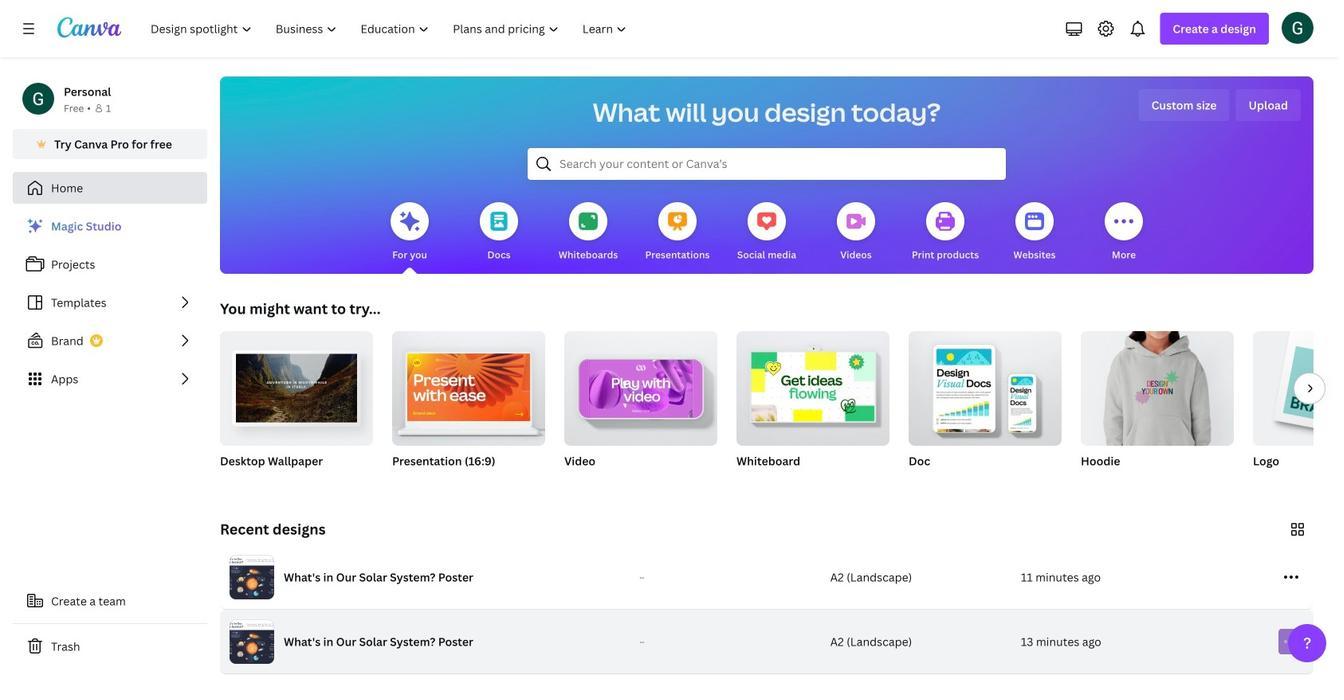 Task type: locate. For each thing, give the bounding box(es) containing it.
None search field
[[528, 148, 1006, 180]]

list
[[13, 210, 207, 395]]

group
[[220, 325, 373, 489], [220, 325, 373, 446], [392, 325, 545, 489], [392, 325, 545, 446], [564, 325, 717, 489], [564, 325, 717, 446], [736, 325, 890, 489], [736, 325, 890, 446], [909, 332, 1062, 489], [909, 332, 1062, 446], [1081, 332, 1234, 489], [1253, 332, 1339, 489]]

Search search field
[[560, 149, 974, 179]]

greg robinson image
[[1282, 12, 1314, 44]]

top level navigation element
[[140, 13, 640, 45]]



Task type: vqa. For each thing, say whether or not it's contained in the screenshot.
Search search field
yes



